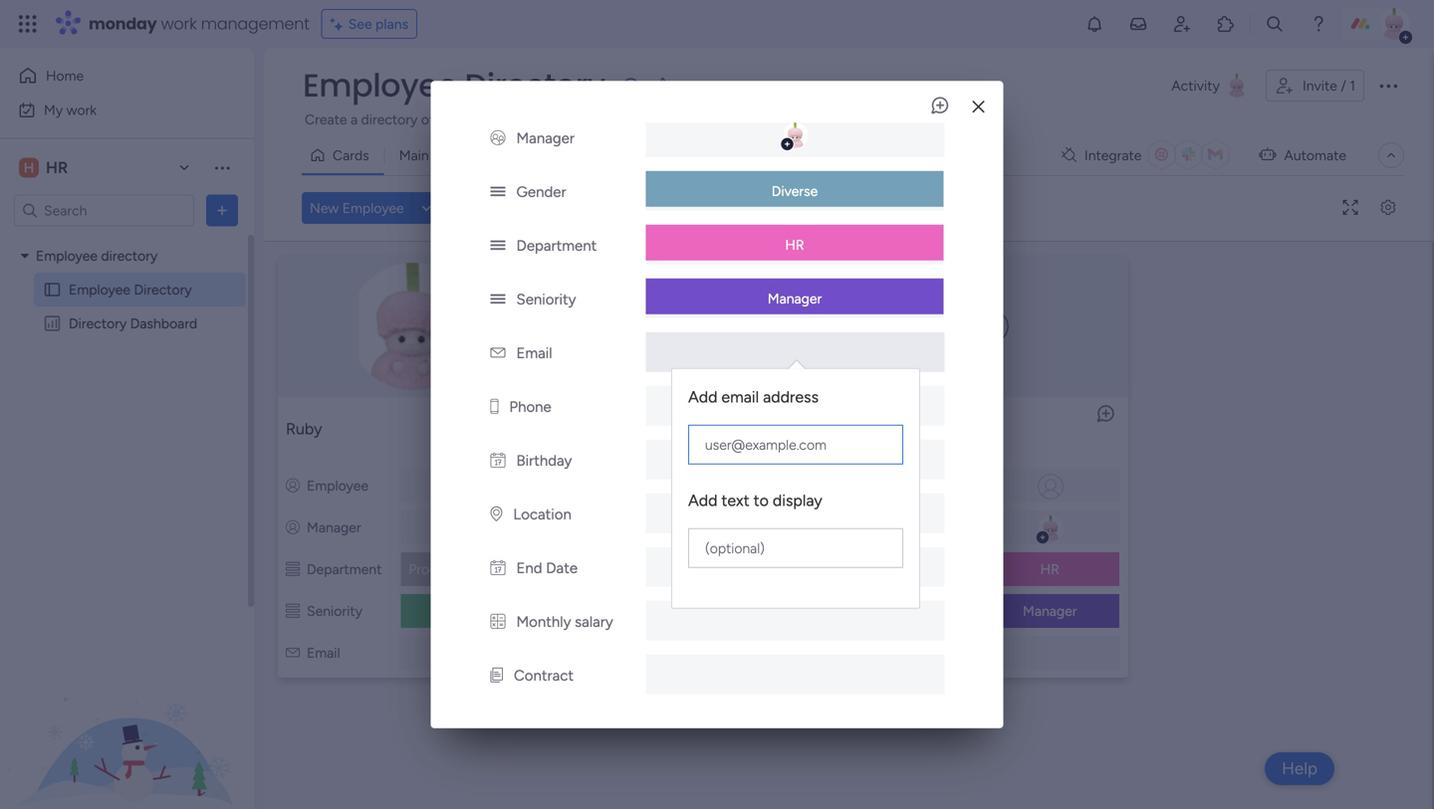 Task type: describe. For each thing, give the bounding box(es) containing it.
see more link
[[907, 109, 970, 129]]

v2 phone column image
[[491, 398, 498, 416]]

directory dashboard
[[69, 315, 197, 332]]

v2 file column image
[[491, 667, 503, 685]]

cards
[[333, 147, 369, 164]]

applicant
[[652, 111, 709, 128]]

salary
[[575, 613, 613, 631]]

Add text to display text field
[[688, 529, 904, 569]]

v2 email column image for ruby
[[286, 645, 300, 662]]

public board image
[[43, 280, 62, 299]]

hr for manager
[[1041, 561, 1060, 578]]

display
[[773, 492, 823, 511]]

select product image
[[18, 14, 38, 34]]

home
[[46, 67, 84, 84]]

activity button
[[1164, 70, 1258, 102]]

h
[[24, 159, 34, 176]]

v2 location column image
[[491, 506, 502, 524]]

1 vertical spatial 1
[[651, 420, 657, 439]]

can
[[945, 111, 967, 128]]

a
[[351, 111, 358, 128]]

v2 status outline image for department
[[866, 561, 880, 578]]

dapulse date column image
[[491, 560, 506, 578]]

mid-level
[[731, 603, 789, 620]]

help image
[[1309, 14, 1329, 34]]

filter by person image
[[550, 198, 582, 218]]

executive
[[439, 603, 500, 620]]

monday
[[89, 12, 157, 35]]

arrow down image
[[713, 196, 737, 220]]

integrate
[[1085, 147, 1142, 164]]

sort button
[[743, 192, 813, 224]]

18,
[[783, 558, 799, 574]]

/
[[1341, 77, 1347, 94]]

work for my
[[66, 102, 97, 119]]

add text to display
[[688, 492, 823, 511]]

public dashboard image
[[43, 314, 62, 333]]

1 horizontal spatial to
[[1123, 111, 1137, 128]]

1 inside invite / 1 "button"
[[1350, 77, 1356, 94]]

department for ruby
[[307, 561, 382, 578]]

diverse
[[772, 183, 818, 200]]

Search field
[[480, 194, 539, 222]]

employee 3
[[866, 420, 949, 439]]

gender
[[517, 183, 566, 201]]

main table
[[399, 147, 465, 164]]

1 horizontal spatial v2 email column image
[[491, 344, 506, 362]]

monthly salary
[[517, 613, 613, 631]]

automation
[[1267, 111, 1338, 128]]

date
[[546, 560, 578, 578]]

lottie animation image
[[0, 609, 254, 810]]

filter
[[675, 200, 706, 217]]

level
[[760, 603, 789, 620]]

0 vertical spatial directory
[[361, 111, 418, 128]]

using
[[1206, 111, 1239, 128]]

past
[[513, 111, 540, 128]]

dapulse person column image for ruby
[[286, 520, 300, 536]]

contract
[[514, 667, 574, 685]]

add for add email address
[[688, 388, 718, 407]]

text
[[722, 492, 750, 511]]

rubys email
[[435, 647, 505, 662]]

dapulse numbers column image
[[491, 613, 506, 631]]

help button
[[1265, 753, 1335, 786]]

list box containing employee directory
[[0, 235, 254, 610]]

ruby
[[286, 420, 322, 439]]

junececi7@gmail.com
[[703, 647, 831, 662]]

during
[[748, 111, 788, 128]]

email for seniority's v2 status outline icon
[[307, 645, 340, 662]]

see plans button
[[321, 9, 418, 39]]

close image
[[973, 100, 985, 114]]

v2 multiple person column image
[[491, 129, 506, 147]]

plans
[[376, 15, 409, 32]]

2 horizontal spatial card cover image image
[[977, 311, 1009, 343]]

rubys email link
[[432, 647, 509, 662]]

2022
[[802, 558, 832, 574]]

employees.
[[544, 111, 614, 128]]

dialog containing add email address
[[431, 0, 1004, 729]]

table
[[433, 147, 465, 164]]

Add email address text field
[[688, 425, 904, 465]]

of
[[421, 111, 434, 128]]

row group containing ruby
[[268, 246, 1429, 692]]

v2 status image for seniority
[[491, 291, 506, 309]]

see for see plans
[[348, 15, 372, 32]]

add for add text to display
[[688, 492, 718, 511]]

v2 status outline image for mid-level
[[576, 603, 590, 620]]

be
[[1058, 111, 1074, 128]]

invite / 1 button
[[1266, 70, 1365, 102]]

new employee button
[[302, 192, 412, 224]]

hr for gender
[[785, 236, 805, 253]]

junececi7@gmail.com link
[[699, 647, 835, 662]]

new employee
[[310, 200, 404, 217]]

create a directory of current and past employees. each applicant hired during the recruitment process can automatically be moved to this board using the automation center.
[[305, 111, 1385, 128]]

v2 status image
[[491, 183, 506, 201]]

2 horizontal spatial directory
[[465, 63, 605, 108]]

more
[[936, 110, 968, 127]]

directory inside list box
[[101, 248, 158, 264]]

v2 status image for department
[[491, 237, 506, 255]]

each
[[618, 111, 648, 128]]

add email address
[[688, 388, 819, 407]]

main
[[399, 147, 429, 164]]

email for manager's v2 status outline image
[[887, 645, 921, 662]]

dashboard
[[130, 315, 197, 332]]



Task type: locate. For each thing, give the bounding box(es) containing it.
0 horizontal spatial v2 email column image
[[286, 645, 300, 662]]

1 add from the top
[[688, 388, 718, 407]]

apps image
[[1216, 14, 1236, 34]]

1 horizontal spatial the
[[1243, 111, 1263, 128]]

inbox image
[[1129, 14, 1149, 34]]

monthly
[[517, 613, 571, 631]]

the right using
[[1243, 111, 1263, 128]]

phone
[[509, 398, 552, 416]]

invite
[[1303, 77, 1338, 94]]

1 vertical spatial v2 status image
[[491, 291, 506, 309]]

option
[[0, 238, 254, 242]]

seniority for employee 1
[[597, 603, 653, 620]]

dapulse person column image
[[286, 478, 300, 495], [286, 520, 300, 536], [866, 520, 880, 536]]

0 horizontal spatial to
[[754, 492, 769, 511]]

v2 status outline image for manager
[[866, 603, 880, 620]]

v2 status outline image
[[286, 561, 300, 578], [576, 561, 590, 578], [576, 603, 590, 620], [866, 603, 880, 620]]

see plans
[[348, 15, 409, 32]]

automate
[[1285, 147, 1347, 164]]

0 vertical spatial work
[[161, 12, 197, 35]]

angle down image
[[422, 201, 431, 216]]

location
[[513, 506, 572, 524]]

activity
[[1172, 77, 1220, 94]]

rubys
[[435, 647, 471, 662]]

production management
[[409, 561, 563, 578]]

monday work management
[[89, 12, 310, 35]]

v2 status outline image for seniority
[[286, 603, 300, 620]]

see left "plans"
[[348, 15, 372, 32]]

2 v2 status image from the top
[[491, 291, 506, 309]]

end
[[517, 560, 542, 578]]

1 horizontal spatial work
[[161, 12, 197, 35]]

0 horizontal spatial employee directory
[[69, 281, 192, 298]]

v2 status outline image for it
[[576, 561, 590, 578]]

row group
[[268, 246, 1429, 692]]

apr
[[759, 558, 780, 574]]

workspace selection element
[[19, 156, 71, 180]]

add to favorites image
[[653, 75, 673, 95]]

moved
[[1077, 111, 1120, 128]]

email
[[722, 388, 759, 407]]

0 horizontal spatial card cover image image
[[291, 263, 535, 390]]

my work button
[[12, 94, 214, 126]]

new
[[310, 200, 339, 217]]

employee 1
[[576, 420, 657, 439]]

add left email
[[688, 388, 718, 407]]

hr
[[46, 158, 68, 177], [785, 236, 805, 253], [1041, 561, 1060, 578]]

home button
[[12, 60, 214, 92]]

seniority for ruby
[[307, 603, 363, 620]]

directory
[[465, 63, 605, 108], [134, 281, 192, 298], [69, 315, 127, 332]]

work for monday
[[161, 12, 197, 35]]

end date
[[517, 560, 578, 578]]

department for employee 1
[[597, 561, 672, 578]]

0 horizontal spatial hr
[[46, 158, 68, 177]]

3
[[941, 420, 949, 439]]

and
[[487, 111, 510, 128]]

directory right a
[[361, 111, 418, 128]]

my
[[44, 102, 63, 119]]

cards button
[[302, 139, 384, 171]]

see
[[348, 15, 372, 32], [909, 110, 932, 127]]

v2 status outline image for production management
[[286, 561, 300, 578]]

1 vertical spatial to
[[754, 492, 769, 511]]

work inside button
[[66, 102, 97, 119]]

settings image
[[1373, 201, 1405, 216]]

hired
[[713, 111, 744, 128]]

my work
[[44, 102, 97, 119]]

it
[[754, 561, 766, 578]]

autopilot image
[[1260, 142, 1277, 167]]

0 horizontal spatial directory
[[69, 315, 127, 332]]

directory up past
[[465, 63, 605, 108]]

add
[[688, 388, 718, 407], [688, 492, 718, 511]]

directory right public dashboard image
[[69, 315, 127, 332]]

management
[[201, 12, 310, 35]]

apr 18, 2022
[[759, 558, 832, 574]]

employee directory
[[36, 248, 158, 264]]

2 add from the top
[[688, 492, 718, 511]]

0 horizontal spatial see
[[348, 15, 372, 32]]

directory down search in workspace "field"
[[101, 248, 158, 264]]

work
[[161, 12, 197, 35], [66, 102, 97, 119]]

0 horizontal spatial v2 status outline image
[[286, 603, 300, 620]]

0 vertical spatial v2 status outline image
[[866, 561, 880, 578]]

card cover image image
[[291, 263, 535, 390], [582, 263, 825, 390], [977, 311, 1009, 343]]

see more
[[909, 110, 968, 127]]

mid-
[[731, 603, 760, 620]]

employee directory up current
[[303, 63, 605, 108]]

email
[[516, 344, 552, 362], [307, 645, 340, 662], [887, 645, 921, 662], [474, 647, 505, 662]]

1 vertical spatial employee directory
[[69, 281, 192, 298]]

1 vertical spatial hr
[[785, 236, 805, 253]]

1 horizontal spatial see
[[909, 110, 932, 127]]

the right during
[[791, 111, 812, 128]]

card cover image image for ruby
[[291, 263, 535, 390]]

0 vertical spatial v2 status image
[[491, 237, 506, 255]]

search everything image
[[1265, 14, 1285, 34]]

1 vertical spatial v2 status outline image
[[286, 603, 300, 620]]

0 vertical spatial to
[[1123, 111, 1137, 128]]

workspace image
[[19, 157, 39, 179]]

main table button
[[384, 139, 480, 171]]

1 v2 status image from the top
[[491, 237, 506, 255]]

2 horizontal spatial hr
[[1041, 561, 1060, 578]]

directory
[[361, 111, 418, 128], [101, 248, 158, 264]]

1 vertical spatial directory
[[101, 248, 158, 264]]

dapulse date column image
[[491, 452, 506, 470]]

work right monday
[[161, 12, 197, 35]]

hr inside row group
[[1041, 561, 1060, 578]]

birthday
[[517, 452, 572, 470]]

to left this on the right of page
[[1123, 111, 1137, 128]]

0 horizontal spatial the
[[791, 111, 812, 128]]

department for employee 3
[[887, 561, 962, 578]]

employee inside 'button'
[[342, 200, 404, 217]]

filter button
[[643, 192, 737, 224]]

current
[[438, 111, 483, 128]]

automatically
[[971, 111, 1054, 128]]

1 horizontal spatial directory
[[361, 111, 418, 128]]

invite / 1
[[1303, 77, 1356, 94]]

see inside "link"
[[909, 110, 932, 127]]

caret down image
[[21, 249, 29, 263]]

board
[[1166, 111, 1202, 128]]

Employee Directory field
[[298, 63, 610, 108]]

v2 status image
[[491, 237, 506, 255], [491, 291, 506, 309]]

list box
[[0, 235, 254, 610]]

v2 email column image
[[491, 344, 506, 362], [286, 645, 300, 662], [866, 645, 880, 662]]

create
[[305, 111, 347, 128]]

dapulse integrations image
[[1062, 148, 1077, 163]]

1 horizontal spatial 1
[[1350, 77, 1356, 94]]

sort
[[775, 200, 801, 217]]

to right text
[[754, 492, 769, 511]]

v2 status outline image
[[866, 561, 880, 578], [286, 603, 300, 620]]

1 vertical spatial see
[[909, 110, 932, 127]]

hr inside workspace selection element
[[46, 158, 68, 177]]

collapse board header image
[[1384, 147, 1400, 163]]

open full screen image
[[1335, 201, 1367, 216]]

1 horizontal spatial card cover image image
[[582, 263, 825, 390]]

help
[[1282, 759, 1318, 780]]

0 vertical spatial employee directory
[[303, 63, 605, 108]]

manager
[[517, 129, 575, 147], [768, 290, 822, 307], [307, 520, 361, 536], [597, 520, 651, 536], [887, 520, 941, 536], [1023, 603, 1077, 620]]

hr inside dialog
[[785, 236, 805, 253]]

1 horizontal spatial hr
[[785, 236, 805, 253]]

1 vertical spatial add
[[688, 492, 718, 511]]

dialog
[[431, 0, 1004, 729]]

address
[[763, 388, 819, 407]]

0 vertical spatial hr
[[46, 158, 68, 177]]

email for v2 status icon related to seniority
[[516, 344, 552, 362]]

0 horizontal spatial 1
[[651, 420, 657, 439]]

v2 email column image for employee 3
[[866, 645, 880, 662]]

invite members image
[[1173, 14, 1192, 34]]

production
[[409, 561, 477, 578]]

directory up dashboard
[[134, 281, 192, 298]]

center.
[[1342, 111, 1385, 128]]

0 horizontal spatial work
[[66, 102, 97, 119]]

seniority
[[517, 291, 576, 309], [307, 603, 363, 620], [597, 603, 653, 620], [887, 603, 943, 620]]

1 vertical spatial work
[[66, 102, 97, 119]]

0 vertical spatial 1
[[1350, 77, 1356, 94]]

add left text
[[688, 492, 718, 511]]

1 horizontal spatial directory
[[134, 281, 192, 298]]

2 horizontal spatial v2 email column image
[[866, 645, 880, 662]]

0 vertical spatial see
[[348, 15, 372, 32]]

department
[[517, 237, 597, 255], [307, 561, 382, 578], [597, 561, 672, 578], [887, 561, 962, 578]]

recruitment
[[815, 111, 889, 128]]

0 vertical spatial directory
[[465, 63, 605, 108]]

employee directory inside list box
[[69, 281, 192, 298]]

notifications image
[[1085, 14, 1105, 34]]

show board description image
[[619, 76, 643, 96]]

management
[[481, 561, 563, 578]]

lottie animation element
[[0, 609, 254, 810]]

1 the from the left
[[791, 111, 812, 128]]

0 horizontal spatial directory
[[101, 248, 158, 264]]

Search in workspace field
[[42, 199, 166, 222]]

see for see more
[[909, 110, 932, 127]]

process
[[892, 111, 941, 128]]

seniority for employee 3
[[887, 603, 943, 620]]

see inside button
[[348, 15, 372, 32]]

1 horizontal spatial employee directory
[[303, 63, 605, 108]]

1 horizontal spatial v2 status outline image
[[866, 561, 880, 578]]

0 vertical spatial add
[[688, 388, 718, 407]]

employee directory
[[303, 63, 605, 108], [69, 281, 192, 298]]

see left 'more'
[[909, 110, 932, 127]]

work right my
[[66, 102, 97, 119]]

to
[[1123, 111, 1137, 128], [754, 492, 769, 511]]

2 the from the left
[[1243, 111, 1263, 128]]

this
[[1140, 111, 1163, 128]]

2 vertical spatial hr
[[1041, 561, 1060, 578]]

card cover image image for employee 1
[[582, 263, 825, 390]]

dapulse person column image for employee 3
[[866, 520, 880, 536]]

1 vertical spatial directory
[[134, 281, 192, 298]]

employee directory up the directory dashboard
[[69, 281, 192, 298]]

email inside dialog
[[516, 344, 552, 362]]

ruby anderson image
[[1379, 8, 1411, 40]]

2 vertical spatial directory
[[69, 315, 127, 332]]



Task type: vqa. For each thing, say whether or not it's contained in the screenshot.
AUTOMATE
yes



